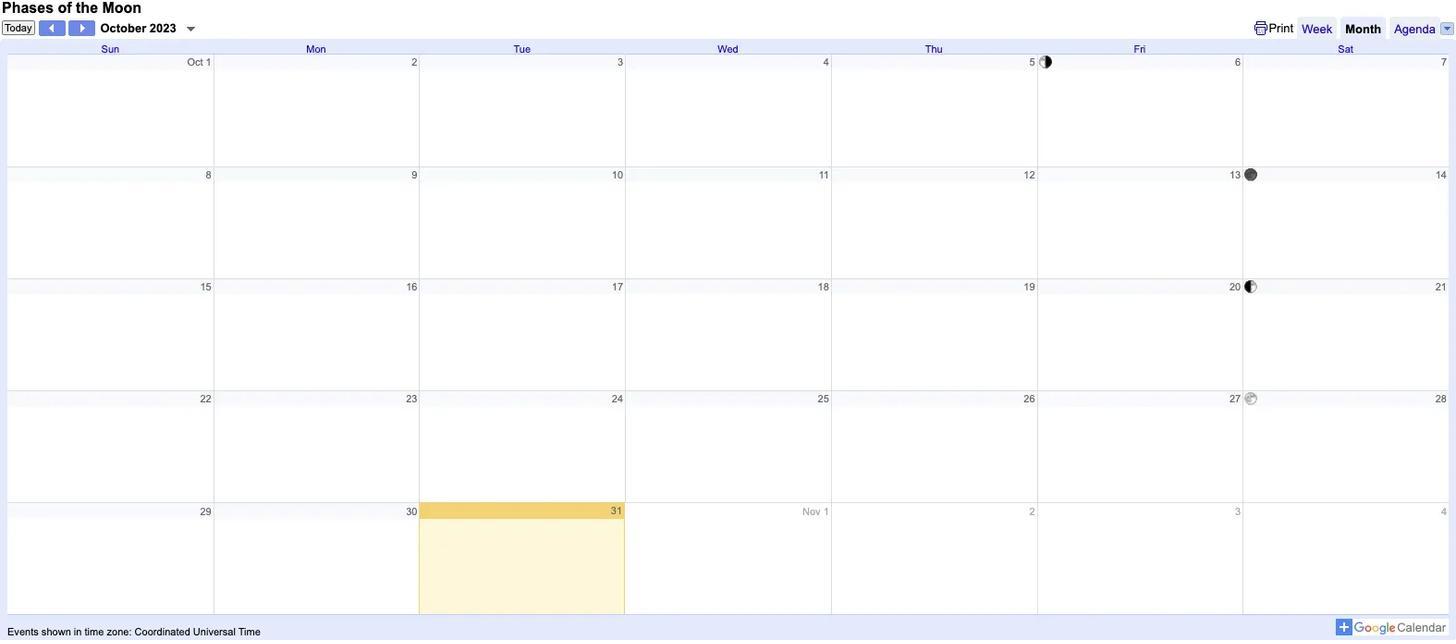 Task type: locate. For each thing, give the bounding box(es) containing it.
week
[[1302, 22, 1333, 36]]

nov
[[803, 505, 821, 517]]

calendar
[[1398, 621, 1447, 634]]

events shown in time zone: coordinated universal time
[[7, 626, 261, 637]]

4
[[824, 56, 829, 68], [1442, 505, 1447, 517]]

22
[[200, 393, 212, 404]]

11
[[819, 169, 829, 180]]

coordinated
[[135, 626, 190, 637]]

12
[[1024, 169, 1035, 180]]

1 vertical spatial 3
[[1236, 505, 1241, 517]]

0 horizontal spatial 1
[[206, 56, 212, 68]]

30
[[406, 505, 418, 517]]

sun
[[101, 43, 119, 55]]

0 horizontal spatial 3
[[618, 56, 623, 68]]

24
[[612, 393, 623, 404]]

october 2023
[[100, 21, 176, 35]]

2
[[412, 56, 418, 68], [1030, 505, 1035, 517]]

print
[[1269, 21, 1294, 35]]

14
[[1436, 169, 1447, 180]]

zone:
[[107, 626, 132, 637]]

0 vertical spatial 1
[[206, 56, 212, 68]]

0 vertical spatial 3
[[618, 56, 623, 68]]

28
[[1436, 393, 1447, 404]]

1 right nov
[[824, 505, 829, 517]]

1 horizontal spatial 1
[[824, 505, 829, 517]]

1 vertical spatial 1
[[824, 505, 829, 517]]

of
[[58, 0, 72, 16]]

1 right oct
[[206, 56, 212, 68]]

nov 1
[[803, 505, 829, 517]]

last quarter 9:48am image
[[1038, 55, 1053, 69]]

1 horizontal spatial 2
[[1030, 505, 1035, 517]]

wed
[[718, 43, 739, 55]]

1 vertical spatial 4
[[1442, 505, 1447, 517]]

1 horizontal spatial 4
[[1442, 505, 1447, 517]]

0 vertical spatial 4
[[824, 56, 829, 68]]

0 horizontal spatial 2
[[412, 56, 418, 68]]

26
[[1024, 393, 1035, 404]]

1
[[206, 56, 212, 68], [824, 505, 829, 517]]

5
[[1030, 56, 1035, 68]]

1 vertical spatial 2
[[1030, 505, 1035, 517]]

6
[[1236, 56, 1241, 68]]

agenda
[[1395, 22, 1436, 36]]

3
[[618, 56, 623, 68], [1236, 505, 1241, 517]]

1 for oct 1
[[206, 56, 212, 68]]

moon
[[102, 0, 142, 16]]

0 vertical spatial 2
[[412, 56, 418, 68]]

shown
[[41, 626, 71, 637]]

time
[[85, 626, 104, 637]]

events
[[7, 626, 39, 637]]



Task type: vqa. For each thing, say whether or not it's contained in the screenshot.


Task type: describe. For each thing, give the bounding box(es) containing it.
10
[[612, 169, 623, 180]]

sat
[[1339, 43, 1354, 55]]

time
[[238, 626, 261, 637]]

1 horizontal spatial 3
[[1236, 505, 1241, 517]]

0 horizontal spatial 4
[[824, 56, 829, 68]]

phases of the moon
[[2, 0, 142, 16]]

the
[[76, 0, 98, 16]]

print my calendar (shows preview) image
[[1255, 21, 1269, 35]]

2023
[[150, 21, 176, 35]]

oct
[[187, 56, 203, 68]]

thu
[[926, 43, 943, 55]]

oct 1
[[187, 56, 212, 68]]

fri
[[1134, 43, 1146, 55]]

today
[[5, 22, 32, 33]]

18
[[818, 281, 829, 292]]

7
[[1442, 56, 1447, 68]]

25
[[818, 393, 829, 404]]

full moon 4:24pm image
[[1244, 391, 1259, 406]]

31
[[611, 505, 623, 516]]

27
[[1230, 393, 1241, 404]]

1 for nov 1
[[824, 505, 829, 517]]

tue
[[514, 43, 531, 55]]

phases
[[2, 0, 54, 16]]

universal
[[193, 626, 236, 637]]

first quarter 11:29pm image
[[1244, 279, 1259, 294]]

19
[[1024, 281, 1035, 292]]

new moon 1:55pm image
[[1244, 167, 1259, 182]]

8
[[206, 169, 212, 180]]

21
[[1436, 281, 1447, 292]]

29
[[200, 505, 212, 517]]

today button
[[2, 20, 35, 35]]

13
[[1230, 169, 1241, 180]]

mon
[[306, 43, 326, 55]]

october
[[100, 21, 146, 35]]

23
[[406, 393, 418, 404]]

9
[[412, 169, 418, 180]]

20
[[1230, 281, 1241, 292]]

month
[[1346, 22, 1382, 36]]

15
[[200, 281, 212, 292]]

16
[[406, 281, 418, 292]]

17
[[612, 281, 623, 292]]

in
[[74, 626, 82, 637]]



